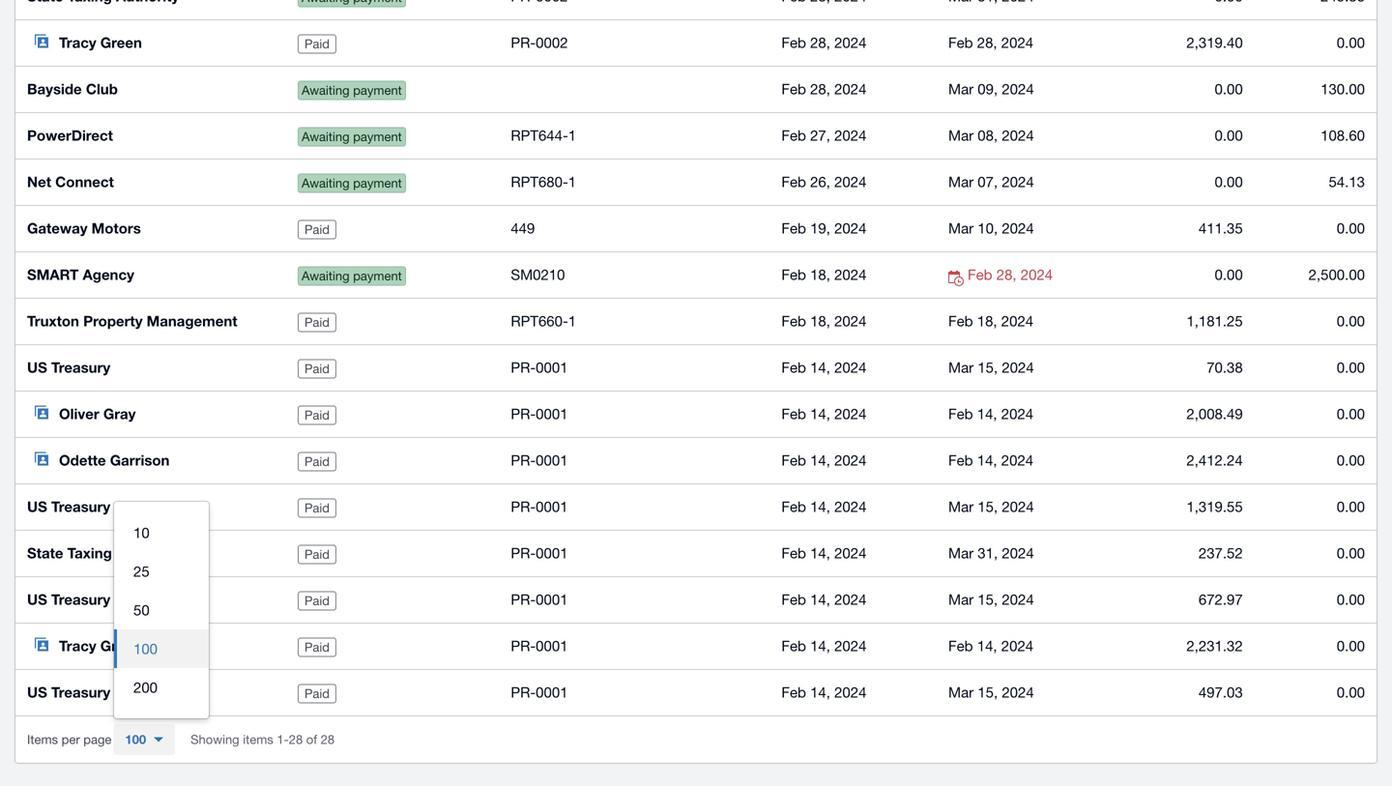 Task type: describe. For each thing, give the bounding box(es) containing it.
mar 09, 2024
[[949, 80, 1034, 97]]

paid for 70.38
[[305, 361, 330, 376]]

pr- for 70.38
[[511, 359, 536, 376]]

per
[[62, 732, 80, 747]]

1 28 from the left
[[289, 732, 303, 747]]

2,500.00
[[1309, 266, 1365, 283]]

2,231.32
[[1187, 637, 1243, 654]]

0001 for 497.03
[[536, 684, 568, 701]]

07,
[[978, 173, 998, 190]]

31,
[[978, 544, 998, 561]]

2 awaiting from the top
[[302, 129, 350, 144]]

treasury for 1,319.55
[[51, 498, 110, 515]]

odette garrison link
[[15, 437, 286, 483]]

19,
[[810, 219, 830, 236]]

10
[[133, 524, 150, 541]]

us for 70.38
[[27, 359, 47, 376]]

pr-0001 for 497.03
[[511, 684, 568, 701]]

pr-0002 link
[[511, 31, 758, 54]]

pr- for 2,231.32
[[511, 637, 536, 654]]

treasury for 672.97
[[51, 591, 110, 608]]

us for 672.97
[[27, 591, 47, 608]]

state taxing authority link
[[15, 530, 286, 576]]

us treasury for 70.38
[[27, 359, 110, 376]]

paid for 2,319.40
[[305, 36, 330, 51]]

2 28 from the left
[[321, 732, 335, 747]]

14, for 672.97
[[810, 591, 830, 608]]

pr-0001 for 2,008.49
[[511, 405, 568, 422]]

rpt680-1
[[511, 173, 576, 190]]

25 button
[[114, 552, 209, 591]]

200
[[133, 679, 158, 696]]

54.13
[[1329, 173, 1365, 190]]

mar for pr-0001 "link" related to 497.03
[[949, 684, 974, 701]]

672.97
[[1199, 591, 1243, 608]]

2,412.24
[[1187, 452, 1243, 468]]

treasury for 70.38
[[51, 359, 110, 376]]

net connect
[[27, 173, 114, 190]]

411.35
[[1199, 219, 1243, 236]]

rpt644-
[[511, 127, 568, 144]]

09,
[[978, 80, 998, 97]]

mar 07, 2024
[[949, 173, 1034, 190]]

list box containing 10
[[114, 502, 209, 718]]

state
[[27, 544, 63, 562]]

group containing 10
[[114, 502, 209, 718]]

feb 27, 2024
[[782, 127, 867, 144]]

14, for 497.03
[[810, 684, 830, 701]]

mar 31, 2024
[[949, 544, 1034, 561]]

pr-0001 for 672.97
[[511, 591, 568, 608]]

14, for 2,008.49
[[810, 405, 830, 422]]

feb 14, 2024 for 237.52
[[782, 544, 867, 561]]

0.00 for 70.38
[[1337, 359, 1365, 376]]

0.00 for 237.52
[[1337, 544, 1365, 561]]

green for pr-0002
[[100, 34, 142, 51]]

pr- for 2,412.24
[[511, 452, 536, 468]]

tracy for pr-0001
[[59, 637, 96, 655]]

odette garrison
[[59, 452, 170, 469]]

497.03
[[1199, 684, 1243, 701]]

pr-0001 link for 2,412.24
[[511, 449, 758, 472]]

rpt644-1
[[511, 127, 576, 144]]

treasury for 497.03
[[51, 684, 110, 701]]

pr-0002
[[511, 34, 568, 51]]

motors
[[92, 219, 141, 237]]

50 button
[[114, 591, 209, 629]]

paid for 411.35
[[305, 222, 330, 237]]

08,
[[978, 127, 998, 144]]

sm0210 link
[[511, 263, 758, 286]]

tracy green link for pr-0002
[[15, 19, 286, 66]]

awaiting payment for club
[[302, 83, 402, 98]]

tracy green link for pr-0001
[[15, 623, 286, 669]]

pr- for 497.03
[[511, 684, 536, 701]]

pr- for 1,319.55
[[511, 498, 536, 515]]

us for 497.03
[[27, 684, 47, 701]]

green for pr-0001
[[100, 637, 142, 655]]

2,008.49
[[1187, 405, 1243, 422]]

10,
[[978, 219, 998, 236]]

payment for agency
[[353, 268, 402, 283]]

paid for 1,319.55
[[305, 500, 330, 515]]

powerdirect
[[27, 127, 113, 144]]

odette
[[59, 452, 106, 469]]

feb 14, 2024 for 497.03
[[782, 684, 867, 701]]

0.00 for 2,008.49
[[1337, 405, 1365, 422]]

items
[[243, 732, 273, 747]]

bayside club
[[27, 80, 118, 98]]

0.00 for 672.97
[[1337, 591, 1365, 608]]

us for 1,319.55
[[27, 498, 47, 515]]

us treasury link for 70.38
[[15, 344, 286, 391]]

taxing
[[67, 544, 112, 562]]

mar 15, 2024 for 497.03
[[949, 684, 1034, 701]]

pr-0001 for 2,231.32
[[511, 637, 568, 654]]

paid for 672.97
[[305, 593, 330, 608]]

130.00
[[1321, 80, 1365, 97]]

mar 15, 2024 for 672.97
[[949, 591, 1034, 608]]

feb 26, 2024
[[782, 173, 867, 190]]

bayside
[[27, 80, 82, 98]]

pr- for 237.52
[[511, 544, 536, 561]]

pr-0001 for 1,319.55
[[511, 498, 568, 515]]

sm0210
[[511, 266, 565, 283]]

gateway motors
[[27, 219, 141, 237]]

rpt660-
[[511, 312, 568, 329]]

us treasury for 672.97
[[27, 591, 110, 608]]

truxton property management
[[27, 312, 237, 330]]

payment for connect
[[353, 176, 402, 191]]

mar for pr-0001 "link" corresponding to 70.38
[[949, 359, 974, 376]]

tracy for pr-0002
[[59, 34, 96, 51]]

of
[[306, 732, 317, 747]]

truxton property management link
[[15, 298, 286, 344]]

100 for 100 button
[[133, 640, 158, 657]]

us treasury for 1,319.55
[[27, 498, 110, 515]]

net connect link
[[15, 159, 286, 205]]

overdue icon image
[[949, 271, 968, 286]]

items per page
[[27, 732, 112, 747]]

15, for 672.97
[[978, 591, 998, 608]]

26,
[[810, 173, 830, 190]]

awaiting payment for agency
[[302, 268, 402, 283]]

15, for 497.03
[[978, 684, 998, 701]]

449
[[511, 219, 535, 236]]

rpt660-1 link
[[511, 309, 758, 333]]

smart
[[27, 266, 79, 283]]

200 button
[[114, 668, 209, 707]]

0002
[[536, 34, 568, 51]]

truxton
[[27, 312, 79, 330]]

449 link
[[511, 217, 758, 240]]

2,319.40
[[1187, 34, 1243, 51]]

1 inside 'link'
[[568, 127, 576, 144]]

us treasury link for 672.97
[[15, 576, 286, 623]]

items
[[27, 732, 58, 747]]

mar 08, 2024
[[949, 127, 1034, 144]]

page
[[83, 732, 112, 747]]

0001 for 237.52
[[536, 544, 568, 561]]



Task type: locate. For each thing, give the bounding box(es) containing it.
100 right page
[[125, 732, 146, 747]]

awaiting for club
[[302, 83, 350, 98]]

25
[[133, 563, 150, 580]]

2 us treasury link from the top
[[15, 483, 286, 530]]

mar for rpt680-1 link
[[949, 173, 974, 190]]

2 1 from the top
[[568, 173, 576, 190]]

1 tracy green from the top
[[59, 34, 142, 51]]

pr-0001 link for 2,008.49
[[511, 402, 758, 425]]

7 mar from the top
[[949, 544, 974, 561]]

1 awaiting payment from the top
[[302, 83, 402, 98]]

6 pr- from the top
[[511, 544, 536, 561]]

tracy green for pr-0002
[[59, 34, 142, 51]]

7 paid from the top
[[305, 500, 330, 515]]

14, for 1,319.55
[[810, 498, 830, 515]]

3 pr-0001 from the top
[[511, 452, 568, 468]]

1-
[[277, 732, 289, 747]]

management
[[147, 312, 237, 330]]

4 treasury from the top
[[51, 684, 110, 701]]

1
[[568, 127, 576, 144], [568, 173, 576, 190], [568, 312, 576, 329]]

28,
[[810, 34, 830, 51], [977, 34, 997, 51], [810, 80, 830, 97], [997, 266, 1017, 283]]

tracy green
[[59, 34, 142, 51], [59, 637, 142, 655]]

2 pr-0001 link from the top
[[511, 402, 758, 425]]

10 paid from the top
[[305, 640, 330, 655]]

1 vertical spatial 1
[[568, 173, 576, 190]]

4 awaiting payment from the top
[[302, 268, 402, 283]]

7 0001 from the top
[[536, 637, 568, 654]]

10 button
[[114, 513, 209, 552]]

0.00 for 2,231.32
[[1337, 637, 1365, 654]]

mar 15, 2024 for 1,319.55
[[949, 498, 1034, 515]]

mar 15, 2024 for 70.38
[[949, 359, 1034, 376]]

payment
[[353, 83, 402, 98], [353, 129, 402, 144], [353, 176, 402, 191], [353, 268, 402, 283]]

us treasury up oliver
[[27, 359, 110, 376]]

2 0001 from the top
[[536, 405, 568, 422]]

5 mar from the top
[[949, 359, 974, 376]]

group
[[114, 502, 209, 718]]

4 us treasury link from the top
[[15, 669, 286, 715]]

2 us treasury from the top
[[27, 498, 110, 515]]

3 us treasury link from the top
[[15, 576, 286, 623]]

1 tracy green link from the top
[[15, 19, 286, 66]]

pr-0001 link for 672.97
[[511, 588, 758, 611]]

1 horizontal spatial 28
[[321, 732, 335, 747]]

paid for 237.52
[[305, 547, 330, 562]]

5 pr-0001 link from the top
[[511, 541, 758, 565]]

us up state
[[27, 498, 47, 515]]

27,
[[810, 127, 830, 144]]

1 mar 15, 2024 from the top
[[949, 359, 1034, 376]]

100 button
[[114, 629, 209, 668]]

pr-0001 link for 497.03
[[511, 681, 758, 704]]

showing items 1-28 of 28
[[191, 732, 335, 747]]

15, for 1,319.55
[[978, 498, 998, 515]]

4 us treasury from the top
[[27, 684, 110, 701]]

4 mar 15, 2024 from the top
[[949, 684, 1034, 701]]

0.00 for 1,181.25
[[1337, 312, 1365, 329]]

2 15, from the top
[[978, 498, 998, 515]]

payment for club
[[353, 83, 402, 98]]

14, for 2,231.32
[[810, 637, 830, 654]]

oliver gray
[[59, 405, 136, 423]]

paid for 1,181.25
[[305, 315, 330, 330]]

us down truxton
[[27, 359, 47, 376]]

feb 14, 2024 for 70.38
[[782, 359, 867, 376]]

3 1 from the top
[[568, 312, 576, 329]]

8 mar from the top
[[949, 591, 974, 608]]

0.00 for 2,412.24
[[1337, 452, 1365, 468]]

feb 18, 2024 for truxton property management
[[782, 312, 867, 329]]

1 for connect
[[568, 173, 576, 190]]

9 pr- from the top
[[511, 684, 536, 701]]

0 vertical spatial 1
[[568, 127, 576, 144]]

18, for smart agency
[[810, 266, 830, 283]]

gray
[[103, 405, 136, 423]]

3 15, from the top
[[978, 591, 998, 608]]

1 0001 from the top
[[536, 359, 568, 376]]

paid for 2,412.24
[[305, 454, 330, 469]]

5 pr- from the top
[[511, 498, 536, 515]]

8 pr- from the top
[[511, 637, 536, 654]]

2 vertical spatial 1
[[568, 312, 576, 329]]

100 button
[[114, 724, 175, 755]]

2 us from the top
[[27, 498, 47, 515]]

1 pr- from the top
[[511, 34, 536, 51]]

1 awaiting from the top
[[302, 83, 350, 98]]

tracy
[[59, 34, 96, 51], [59, 637, 96, 655]]

3 awaiting payment from the top
[[302, 176, 402, 191]]

2 tracy from the top
[[59, 637, 96, 655]]

7 pr- from the top
[[511, 591, 536, 608]]

0001 for 2,008.49
[[536, 405, 568, 422]]

4 paid from the top
[[305, 361, 330, 376]]

pr-0001 for 2,412.24
[[511, 452, 568, 468]]

3 0001 from the top
[[536, 452, 568, 468]]

mar for pr-0001 "link" associated with 672.97
[[949, 591, 974, 608]]

feb 18, 2024 for smart agency
[[782, 266, 867, 283]]

club
[[86, 80, 118, 98]]

5 0001 from the top
[[536, 544, 568, 561]]

paid for 2,231.32
[[305, 640, 330, 655]]

pr-0001 link for 1,319.55
[[511, 495, 758, 518]]

pr-0001 for 237.52
[[511, 544, 568, 561]]

14, for 2,412.24
[[810, 452, 830, 468]]

4 payment from the top
[[353, 268, 402, 283]]

oliver
[[59, 405, 99, 423]]

gateway motors link
[[15, 205, 286, 251]]

pr-
[[511, 34, 536, 51], [511, 359, 536, 376], [511, 405, 536, 422], [511, 452, 536, 468], [511, 498, 536, 515], [511, 544, 536, 561], [511, 591, 536, 608], [511, 637, 536, 654], [511, 684, 536, 701]]

2 tracy green from the top
[[59, 637, 142, 655]]

connect
[[55, 173, 114, 190]]

3 pr-0001 link from the top
[[511, 449, 758, 472]]

rpt680-1 link
[[511, 170, 758, 193]]

treasury down odette
[[51, 498, 110, 515]]

4 us from the top
[[27, 684, 47, 701]]

2 awaiting payment from the top
[[302, 129, 402, 144]]

pr- for 2,008.49
[[511, 405, 536, 422]]

treasury up oliver
[[51, 359, 110, 376]]

5 pr-0001 from the top
[[511, 544, 568, 561]]

1,181.25
[[1187, 312, 1243, 329]]

feb 14, 2024
[[782, 359, 867, 376], [782, 405, 867, 422], [949, 405, 1034, 422], [782, 452, 867, 468], [949, 452, 1034, 468], [782, 498, 867, 515], [782, 544, 867, 561], [782, 591, 867, 608], [782, 637, 867, 654], [949, 637, 1034, 654], [782, 684, 867, 701]]

feb 14, 2024 for 2,008.49
[[782, 405, 867, 422]]

pr-0001 link for 237.52
[[511, 541, 758, 565]]

0.00 for 497.03
[[1337, 684, 1365, 701]]

0.00 for 1,319.55
[[1337, 498, 1365, 515]]

3 us from the top
[[27, 591, 47, 608]]

237.52
[[1199, 544, 1243, 561]]

1 mar from the top
[[949, 80, 974, 97]]

3 payment from the top
[[353, 176, 402, 191]]

9 mar from the top
[[949, 684, 974, 701]]

2 tracy green link from the top
[[15, 623, 286, 669]]

108.60
[[1321, 127, 1365, 144]]

powerdirect link
[[15, 112, 286, 159]]

8 paid from the top
[[305, 547, 330, 562]]

1 treasury from the top
[[51, 359, 110, 376]]

treasury up per
[[51, 684, 110, 701]]

green down the 50
[[100, 637, 142, 655]]

1 us from the top
[[27, 359, 47, 376]]

state taxing authority
[[27, 544, 179, 562]]

garrison
[[110, 452, 170, 469]]

green up club
[[100, 34, 142, 51]]

0001 for 672.97
[[536, 591, 568, 608]]

8 pr-0001 from the top
[[511, 684, 568, 701]]

100 inside popup button
[[125, 732, 146, 747]]

tracy up bayside club
[[59, 34, 96, 51]]

green
[[100, 34, 142, 51], [100, 637, 142, 655]]

1 vertical spatial tracy green
[[59, 637, 142, 655]]

1 for property
[[568, 312, 576, 329]]

oliver gray link
[[15, 391, 286, 437]]

feb 14, 2024 for 1,319.55
[[782, 498, 867, 515]]

us treasury
[[27, 359, 110, 376], [27, 498, 110, 515], [27, 591, 110, 608], [27, 684, 110, 701]]

pr-0001 link for 70.38
[[511, 356, 758, 379]]

14, for 237.52
[[810, 544, 830, 561]]

net
[[27, 173, 51, 190]]

15, for 70.38
[[978, 359, 998, 376]]

awaiting for connect
[[302, 176, 350, 191]]

mar for 449 link at the top
[[949, 219, 974, 236]]

paid for 497.03
[[305, 686, 330, 701]]

2 pr- from the top
[[511, 359, 536, 376]]

100 up '200'
[[133, 640, 158, 657]]

us treasury link for 1,319.55
[[15, 483, 286, 530]]

6 paid from the top
[[305, 454, 330, 469]]

1 up the rpt680-1
[[568, 127, 576, 144]]

tracy green down the 50
[[59, 637, 142, 655]]

pr- for 672.97
[[511, 591, 536, 608]]

tracy left 100 button
[[59, 637, 96, 655]]

2 pr-0001 from the top
[[511, 405, 568, 422]]

0001
[[536, 359, 568, 376], [536, 405, 568, 422], [536, 452, 568, 468], [536, 498, 568, 515], [536, 544, 568, 561], [536, 591, 568, 608], [536, 637, 568, 654], [536, 684, 568, 701]]

1 pr-0001 link from the top
[[511, 356, 758, 379]]

us treasury down taxing
[[27, 591, 110, 608]]

0 vertical spatial tracy green
[[59, 34, 142, 51]]

rpt660-1
[[511, 312, 576, 329]]

treasury down taxing
[[51, 591, 110, 608]]

70.38
[[1207, 359, 1243, 376]]

5 paid from the top
[[305, 408, 330, 423]]

18,
[[810, 266, 830, 283], [810, 312, 830, 329], [977, 312, 997, 329]]

1 vertical spatial 100
[[125, 732, 146, 747]]

tracy green link down the 50
[[15, 623, 286, 669]]

3 mar 15, 2024 from the top
[[949, 591, 1034, 608]]

1 down rpt644-1
[[568, 173, 576, 190]]

3 us treasury from the top
[[27, 591, 110, 608]]

pr-0001 for 70.38
[[511, 359, 568, 376]]

6 mar from the top
[[949, 498, 974, 515]]

us treasury link for 497.03
[[15, 669, 286, 715]]

3 treasury from the top
[[51, 591, 110, 608]]

tracy green up club
[[59, 34, 142, 51]]

1 payment from the top
[[353, 83, 402, 98]]

9 paid from the top
[[305, 593, 330, 608]]

1 vertical spatial tracy green link
[[15, 623, 286, 669]]

1 tracy from the top
[[59, 34, 96, 51]]

2 green from the top
[[100, 637, 142, 655]]

0 vertical spatial green
[[100, 34, 142, 51]]

0001 for 70.38
[[536, 359, 568, 376]]

us treasury up items per page
[[27, 684, 110, 701]]

1 1 from the top
[[568, 127, 576, 144]]

2 mar from the top
[[949, 127, 974, 144]]

pr-0001 link for 2,231.32
[[511, 634, 758, 657]]

rpt680-
[[511, 173, 568, 190]]

awaiting payment for connect
[[302, 176, 402, 191]]

gateway
[[27, 219, 87, 237]]

0.00
[[1337, 34, 1365, 51], [1215, 80, 1243, 97], [1215, 127, 1243, 144], [1215, 173, 1243, 190], [1337, 219, 1365, 236], [1215, 266, 1243, 283], [1337, 312, 1365, 329], [1337, 359, 1365, 376], [1337, 405, 1365, 422], [1337, 452, 1365, 468], [1337, 498, 1365, 515], [1337, 544, 1365, 561], [1337, 591, 1365, 608], [1337, 637, 1365, 654], [1337, 684, 1365, 701]]

50
[[133, 601, 150, 618]]

smart agency link
[[15, 251, 286, 298]]

100 inside button
[[133, 640, 158, 657]]

pr-0001 link
[[511, 356, 758, 379], [511, 402, 758, 425], [511, 449, 758, 472], [511, 495, 758, 518], [511, 541, 758, 565], [511, 588, 758, 611], [511, 634, 758, 657], [511, 681, 758, 704]]

0 vertical spatial tracy green link
[[15, 19, 286, 66]]

15,
[[978, 359, 998, 376], [978, 498, 998, 515], [978, 591, 998, 608], [978, 684, 998, 701]]

8 pr-0001 link from the top
[[511, 681, 758, 704]]

3 mar from the top
[[949, 173, 974, 190]]

agency
[[83, 266, 134, 283]]

2 paid from the top
[[305, 222, 330, 237]]

6 0001 from the top
[[536, 591, 568, 608]]

2 treasury from the top
[[51, 498, 110, 515]]

mar for pr-0001 "link" corresponding to 1,319.55
[[949, 498, 974, 515]]

rpt644-1 link
[[511, 124, 758, 147]]

feb 14, 2024 for 2,412.24
[[782, 452, 867, 468]]

feb
[[782, 34, 806, 51], [949, 34, 973, 51], [782, 80, 806, 97], [782, 127, 806, 144], [782, 173, 806, 190], [782, 219, 806, 236], [782, 266, 806, 283], [968, 266, 993, 283], [782, 312, 806, 329], [949, 312, 973, 329], [782, 359, 806, 376], [782, 405, 806, 422], [949, 405, 973, 422], [782, 452, 806, 468], [949, 452, 973, 468], [782, 498, 806, 515], [782, 544, 806, 561], [782, 591, 806, 608], [782, 637, 806, 654], [949, 637, 973, 654], [782, 684, 806, 701]]

14, for 70.38
[[810, 359, 830, 376]]

3 pr- from the top
[[511, 405, 536, 422]]

bayside club link
[[15, 66, 286, 112]]

7 pr-0001 from the top
[[511, 637, 568, 654]]

list box
[[114, 502, 209, 718]]

2 payment from the top
[[353, 129, 402, 144]]

mar for pr-0001 "link" for 237.52
[[949, 544, 974, 561]]

4 mar from the top
[[949, 219, 974, 236]]

6 pr-0001 link from the top
[[511, 588, 758, 611]]

1,319.55
[[1187, 498, 1243, 515]]

1 15, from the top
[[978, 359, 998, 376]]

0.00 for 2,319.40
[[1337, 34, 1365, 51]]

authority
[[116, 544, 179, 562]]

4 0001 from the top
[[536, 498, 568, 515]]

3 awaiting from the top
[[302, 176, 350, 191]]

4 pr- from the top
[[511, 452, 536, 468]]

28 left of
[[289, 732, 303, 747]]

28
[[289, 732, 303, 747], [321, 732, 335, 747]]

showing
[[191, 732, 239, 747]]

paid for 2,008.49
[[305, 408, 330, 423]]

1 us treasury from the top
[[27, 359, 110, 376]]

3 paid from the top
[[305, 315, 330, 330]]

awaiting payment
[[302, 83, 402, 98], [302, 129, 402, 144], [302, 176, 402, 191], [302, 268, 402, 283]]

feb 19, 2024
[[782, 219, 867, 236]]

tracy green link up club
[[15, 19, 286, 66]]

us up "items"
[[27, 684, 47, 701]]

0 vertical spatial tracy
[[59, 34, 96, 51]]

awaiting for agency
[[302, 268, 350, 283]]

us treasury down odette
[[27, 498, 110, 515]]

7 pr-0001 link from the top
[[511, 634, 758, 657]]

us treasury link
[[15, 344, 286, 391], [15, 483, 286, 530], [15, 576, 286, 623], [15, 669, 286, 715]]

1 us treasury link from the top
[[15, 344, 286, 391]]

feb 14, 2024 for 672.97
[[782, 591, 867, 608]]

smart agency
[[27, 266, 134, 283]]

1 green from the top
[[100, 34, 142, 51]]

mar 15, 2024
[[949, 359, 1034, 376], [949, 498, 1034, 515], [949, 591, 1034, 608], [949, 684, 1034, 701]]

tracy green link
[[15, 19, 286, 66], [15, 623, 286, 669]]

feb 18, 2024
[[782, 266, 867, 283], [782, 312, 867, 329], [949, 312, 1034, 329]]

property
[[83, 312, 143, 330]]

0 vertical spatial 100
[[133, 640, 158, 657]]

mar
[[949, 80, 974, 97], [949, 127, 974, 144], [949, 173, 974, 190], [949, 219, 974, 236], [949, 359, 974, 376], [949, 498, 974, 515], [949, 544, 974, 561], [949, 591, 974, 608], [949, 684, 974, 701]]

8 0001 from the top
[[536, 684, 568, 701]]

us down state
[[27, 591, 47, 608]]

us treasury for 497.03
[[27, 684, 110, 701]]

mar for rpt644-1 'link'
[[949, 127, 974, 144]]

2024
[[835, 34, 867, 51], [1001, 34, 1034, 51], [835, 80, 867, 97], [1002, 80, 1034, 97], [835, 127, 867, 144], [1002, 127, 1034, 144], [835, 173, 867, 190], [1002, 173, 1034, 190], [835, 219, 867, 236], [1002, 219, 1034, 236], [835, 266, 867, 283], [1021, 266, 1053, 283], [835, 312, 867, 329], [1001, 312, 1034, 329], [835, 359, 867, 376], [1002, 359, 1034, 376], [835, 405, 867, 422], [1001, 405, 1034, 422], [835, 452, 867, 468], [1001, 452, 1034, 468], [835, 498, 867, 515], [1002, 498, 1034, 515], [835, 544, 867, 561], [1002, 544, 1034, 561], [835, 591, 867, 608], [1002, 591, 1034, 608], [835, 637, 867, 654], [1001, 637, 1034, 654], [835, 684, 867, 701], [1002, 684, 1034, 701]]

paid
[[305, 36, 330, 51], [305, 222, 330, 237], [305, 315, 330, 330], [305, 361, 330, 376], [305, 408, 330, 423], [305, 454, 330, 469], [305, 500, 330, 515], [305, 547, 330, 562], [305, 593, 330, 608], [305, 640, 330, 655], [305, 686, 330, 701]]

4 15, from the top
[[978, 684, 998, 701]]

28 right of
[[321, 732, 335, 747]]

4 pr-0001 from the top
[[511, 498, 568, 515]]

tracy green for pr-0001
[[59, 637, 142, 655]]

1 vertical spatial tracy
[[59, 637, 96, 655]]

100 for 100 popup button
[[125, 732, 146, 747]]

1 pr-0001 from the top
[[511, 359, 568, 376]]

0 horizontal spatial 28
[[289, 732, 303, 747]]

1 vertical spatial green
[[100, 637, 142, 655]]

2 mar 15, 2024 from the top
[[949, 498, 1034, 515]]

1 paid from the top
[[305, 36, 330, 51]]

11 paid from the top
[[305, 686, 330, 701]]

4 awaiting from the top
[[302, 268, 350, 283]]

18, for truxton property management
[[810, 312, 830, 329]]

1 down sm0210 link
[[568, 312, 576, 329]]

mar 10, 2024
[[949, 219, 1034, 236]]

pr-0001
[[511, 359, 568, 376], [511, 405, 568, 422], [511, 452, 568, 468], [511, 498, 568, 515], [511, 544, 568, 561], [511, 591, 568, 608], [511, 637, 568, 654], [511, 684, 568, 701]]

grouped payslip icon image
[[35, 34, 49, 48], [35, 34, 49, 48], [35, 406, 49, 419], [35, 406, 49, 419], [35, 452, 49, 466], [35, 452, 49, 466], [35, 638, 49, 651], [35, 638, 49, 651]]



Task type: vqa. For each thing, say whether or not it's contained in the screenshot.
the which
no



